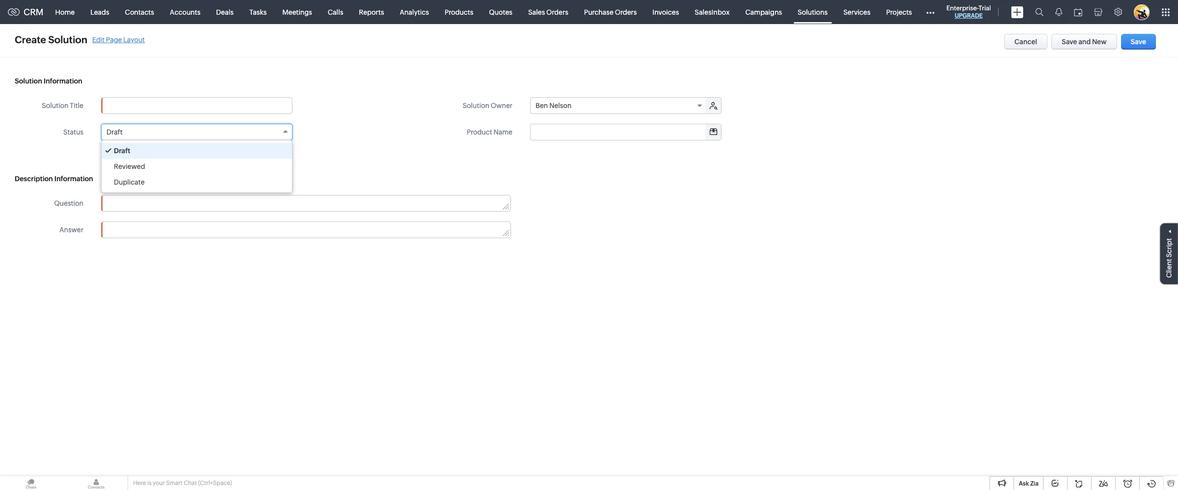 Task type: vqa. For each thing, say whether or not it's contained in the screenshot.
Leads
yes



Task type: locate. For each thing, give the bounding box(es) containing it.
solution down create
[[15, 77, 42, 85]]

2 save from the left
[[1131, 38, 1147, 46]]

orders for sales orders
[[547, 8, 569, 16]]

quotes link
[[481, 0, 521, 24]]

status
[[63, 128, 83, 136]]

solution information
[[15, 77, 82, 85]]

leads
[[90, 8, 109, 16]]

name
[[494, 128, 513, 136]]

1 vertical spatial information
[[54, 175, 93, 183]]

analytics link
[[392, 0, 437, 24]]

here
[[133, 480, 146, 487]]

solution for solution information
[[15, 77, 42, 85]]

orders right purchase
[[615, 8, 637, 16]]

your
[[153, 480, 165, 487]]

save and new
[[1062, 38, 1107, 46]]

salesinbox link
[[687, 0, 738, 24]]

save and new button
[[1052, 34, 1118, 50]]

solutions
[[798, 8, 828, 16]]

orders
[[547, 8, 569, 16], [615, 8, 637, 16]]

solutions link
[[790, 0, 836, 24]]

sales orders link
[[521, 0, 577, 24]]

0 horizontal spatial save
[[1062, 38, 1078, 46]]

services link
[[836, 0, 879, 24]]

0 horizontal spatial orders
[[547, 8, 569, 16]]

home link
[[47, 0, 83, 24]]

invoices link
[[645, 0, 687, 24]]

solution for solution title
[[42, 102, 69, 110]]

edit
[[92, 36, 105, 43]]

owner
[[491, 102, 513, 110]]

0 vertical spatial information
[[44, 77, 82, 85]]

Other Modules field
[[920, 4, 942, 20]]

1 horizontal spatial orders
[[615, 8, 637, 16]]

salesinbox
[[695, 8, 730, 16]]

page
[[106, 36, 122, 43]]

reports link
[[351, 0, 392, 24]]

information up question
[[54, 175, 93, 183]]

1 save from the left
[[1062, 38, 1078, 46]]

1 orders from the left
[[547, 8, 569, 16]]

information
[[44, 77, 82, 85], [54, 175, 93, 183]]

products link
[[437, 0, 481, 24]]

ask zia
[[1019, 480, 1039, 487]]

save left and
[[1062, 38, 1078, 46]]

ben nelson
[[536, 102, 572, 110]]

crm
[[24, 7, 44, 17]]

0 vertical spatial draft
[[107, 128, 123, 136]]

home
[[55, 8, 75, 16]]

None text field
[[531, 124, 722, 140]]

here is your smart chat (ctrl+space)
[[133, 480, 232, 487]]

products
[[445, 8, 474, 16]]

campaigns
[[746, 8, 782, 16]]

orders inside sales orders link
[[547, 8, 569, 16]]

profile image
[[1135, 4, 1150, 20]]

save
[[1062, 38, 1078, 46], [1131, 38, 1147, 46]]

None field
[[531, 124, 722, 140]]

chats image
[[0, 476, 62, 490]]

reports
[[359, 8, 384, 16]]

orders inside purchase orders link
[[615, 8, 637, 16]]

contacts
[[125, 8, 154, 16]]

solution
[[48, 34, 87, 45], [15, 77, 42, 85], [42, 102, 69, 110], [463, 102, 490, 110]]

save inside the save and new button
[[1062, 38, 1078, 46]]

orders for purchase orders
[[615, 8, 637, 16]]

contacts link
[[117, 0, 162, 24]]

zia
[[1031, 480, 1039, 487]]

search image
[[1036, 8, 1044, 16]]

profile element
[[1129, 0, 1156, 24]]

save inside save button
[[1131, 38, 1147, 46]]

1 horizontal spatial save
[[1131, 38, 1147, 46]]

sales
[[528, 8, 545, 16]]

(ctrl+space)
[[198, 480, 232, 487]]

purchase
[[584, 8, 614, 16]]

orders right sales
[[547, 8, 569, 16]]

reviewed
[[114, 163, 145, 170]]

edit page layout link
[[92, 36, 145, 43]]

solution left title at the left top
[[42, 102, 69, 110]]

analytics
[[400, 8, 429, 16]]

None text field
[[101, 97, 293, 114], [102, 195, 511, 211], [102, 222, 511, 238], [101, 97, 293, 114], [102, 195, 511, 211], [102, 222, 511, 238]]

client
[[1166, 259, 1174, 278]]

list box
[[102, 140, 292, 193]]

projects
[[887, 8, 913, 16]]

save down profile icon
[[1131, 38, 1147, 46]]

2 orders from the left
[[615, 8, 637, 16]]

nelson
[[550, 102, 572, 110]]

projects link
[[879, 0, 920, 24]]

question
[[54, 199, 83, 207]]

information up solution title on the left
[[44, 77, 82, 85]]

1 vertical spatial draft
[[114, 147, 130, 155]]

ask
[[1019, 480, 1030, 487]]

calendar image
[[1075, 8, 1083, 16]]

purchase orders
[[584, 8, 637, 16]]

calls
[[328, 8, 343, 16]]

solution left owner
[[463, 102, 490, 110]]

draft
[[107, 128, 123, 136], [114, 147, 130, 155]]



Task type: describe. For each thing, give the bounding box(es) containing it.
cancel
[[1015, 38, 1038, 46]]

create solution edit page layout
[[15, 34, 145, 45]]

is
[[147, 480, 152, 487]]

search element
[[1030, 0, 1050, 24]]

Draft field
[[101, 124, 293, 140]]

information for solution information
[[44, 77, 82, 85]]

tasks link
[[242, 0, 275, 24]]

upgrade
[[955, 12, 983, 19]]

ben
[[536, 102, 548, 110]]

leads link
[[83, 0, 117, 24]]

layout
[[123, 36, 145, 43]]

answer
[[59, 226, 83, 234]]

crm link
[[8, 7, 44, 17]]

information for description information
[[54, 175, 93, 183]]

create menu element
[[1006, 0, 1030, 24]]

services
[[844, 8, 871, 16]]

accounts
[[170, 8, 201, 16]]

invoices
[[653, 8, 679, 16]]

enterprise-
[[947, 4, 979, 12]]

signals element
[[1050, 0, 1069, 24]]

deals link
[[208, 0, 242, 24]]

contacts image
[[65, 476, 127, 490]]

meetings link
[[275, 0, 320, 24]]

client script
[[1166, 238, 1174, 278]]

accounts link
[[162, 0, 208, 24]]

trial
[[979, 4, 992, 12]]

save for save and new
[[1062, 38, 1078, 46]]

duplicate
[[114, 178, 145, 186]]

product name
[[467, 128, 513, 136]]

solution for solution owner
[[463, 102, 490, 110]]

smart
[[166, 480, 183, 487]]

draft inside field
[[107, 128, 123, 136]]

chat
[[184, 480, 197, 487]]

quotes
[[489, 8, 513, 16]]

description information
[[15, 175, 93, 183]]

signals image
[[1056, 8, 1063, 16]]

enterprise-trial upgrade
[[947, 4, 992, 19]]

purchase orders link
[[577, 0, 645, 24]]

deals
[[216, 8, 234, 16]]

save for save
[[1131, 38, 1147, 46]]

script
[[1166, 238, 1174, 258]]

title
[[70, 102, 83, 110]]

create menu image
[[1012, 6, 1024, 18]]

calls link
[[320, 0, 351, 24]]

duplicate option
[[102, 174, 292, 190]]

create
[[15, 34, 46, 45]]

solution down "home"
[[48, 34, 87, 45]]

product
[[467, 128, 492, 136]]

save button
[[1122, 34, 1157, 50]]

solution owner
[[463, 102, 513, 110]]

list box containing draft
[[102, 140, 292, 193]]

solution title
[[42, 102, 83, 110]]

cancel button
[[1005, 34, 1048, 50]]

description
[[15, 175, 53, 183]]

draft option
[[102, 143, 292, 159]]

reviewed option
[[102, 159, 292, 174]]

campaigns link
[[738, 0, 790, 24]]

meetings
[[283, 8, 312, 16]]

Ben Nelson field
[[531, 98, 707, 113]]

and
[[1079, 38, 1092, 46]]

tasks
[[249, 8, 267, 16]]

sales orders
[[528, 8, 569, 16]]

draft inside option
[[114, 147, 130, 155]]

new
[[1093, 38, 1107, 46]]



